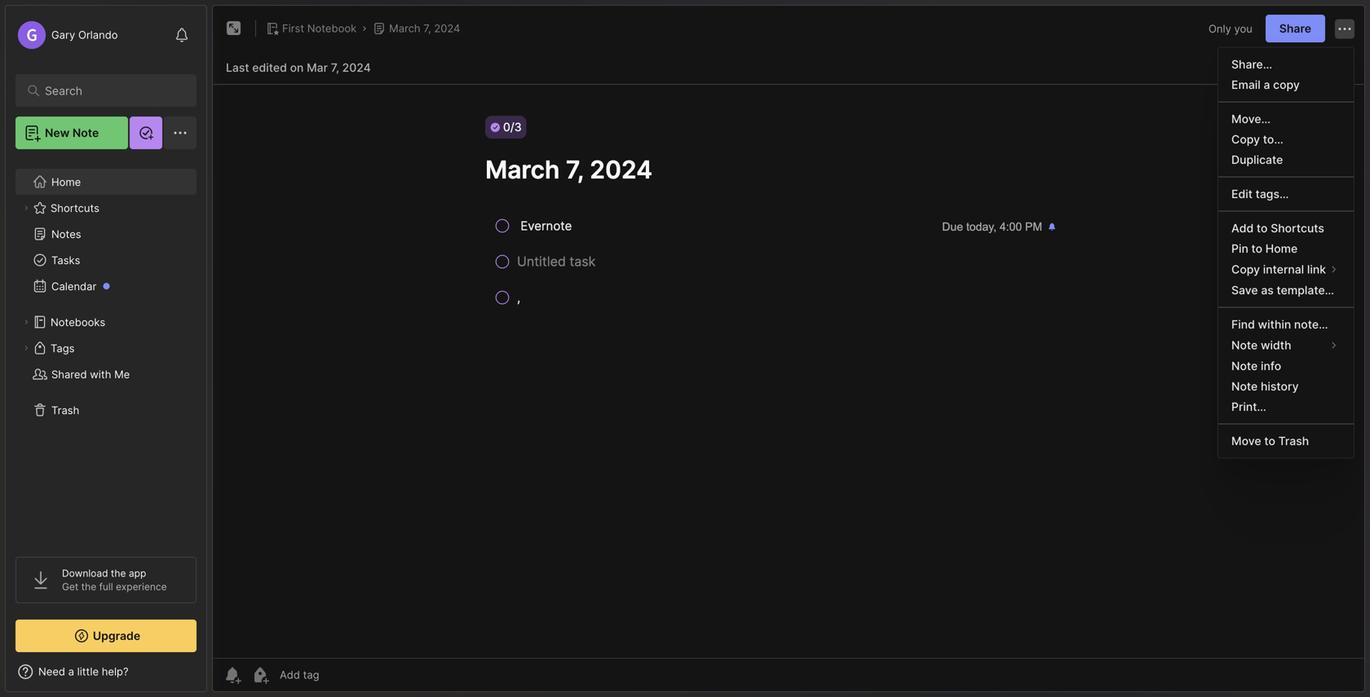 Task type: vqa. For each thing, say whether or not it's contained in the screenshot.
More actions IMAGE
yes



Task type: describe. For each thing, give the bounding box(es) containing it.
note…
[[1295, 318, 1329, 332]]

share… email a copy
[[1232, 58, 1300, 92]]

none search field inside main element
[[45, 81, 175, 100]]

notes link
[[16, 221, 196, 247]]

save as template…
[[1232, 284, 1335, 297]]

trash inside move to trash link
[[1279, 434, 1309, 448]]

internal
[[1263, 263, 1305, 277]]

march
[[389, 22, 421, 35]]

gary
[[51, 29, 75, 41]]

upgrade
[[93, 629, 140, 643]]

calendar button
[[16, 273, 196, 299]]

tasks button
[[16, 247, 196, 273]]

main element
[[0, 0, 212, 698]]

note width link
[[1219, 335, 1354, 356]]

get
[[62, 581, 79, 593]]

help?
[[102, 666, 129, 678]]

copy internal link
[[1232, 263, 1327, 277]]

tree inside main element
[[6, 159, 206, 543]]

to for add
[[1257, 222, 1268, 235]]

WHAT'S NEW field
[[6, 659, 206, 685]]

march 7, 2024
[[389, 22, 460, 35]]

1 vertical spatial to
[[1252, 242, 1263, 256]]

7, inside "march 7, 2024" button
[[424, 22, 431, 35]]

to…
[[1263, 133, 1284, 146]]

new note
[[45, 126, 99, 140]]

print…
[[1232, 400, 1267, 414]]

trash link
[[16, 397, 196, 423]]

edit tags…
[[1232, 187, 1289, 201]]

add tag image
[[250, 666, 270, 685]]

home inside add to shortcuts pin to home
[[1266, 242, 1298, 256]]

notebook
[[307, 22, 357, 35]]

tasks
[[51, 254, 80, 267]]

add
[[1232, 222, 1254, 235]]

notes
[[51, 228, 81, 240]]

notebooks
[[51, 316, 105, 329]]

last edited on mar 7, 2024
[[226, 61, 371, 75]]

copy internal link link
[[1219, 259, 1354, 280]]

trash inside trash link
[[51, 404, 79, 417]]

last
[[226, 61, 249, 75]]

as
[[1261, 284, 1274, 297]]

Search text field
[[45, 83, 175, 99]]

home link
[[16, 169, 197, 195]]

info
[[1261, 359, 1282, 373]]

experience
[[116, 581, 167, 593]]

note history link
[[1219, 377, 1354, 397]]

width
[[1261, 339, 1292, 352]]

shared with me
[[51, 368, 130, 381]]

shortcuts inside button
[[51, 202, 99, 214]]

expand note image
[[224, 19, 244, 38]]

Copy internal link field
[[1219, 259, 1354, 280]]

gary orlando
[[51, 29, 118, 41]]

Note Editor text field
[[213, 84, 1365, 658]]

click to collapse image
[[206, 667, 218, 687]]

more actions image
[[1335, 19, 1355, 39]]

duplicate
[[1232, 153, 1284, 167]]

save
[[1232, 284, 1258, 297]]

shortcuts button
[[16, 195, 196, 221]]

within
[[1258, 318, 1292, 332]]

to for move
[[1265, 434, 1276, 448]]

calendar
[[51, 280, 97, 293]]

only you
[[1209, 22, 1253, 35]]

download
[[62, 568, 108, 580]]

little
[[77, 666, 99, 678]]

tags
[[51, 342, 75, 355]]

move… copy to… duplicate
[[1232, 112, 1284, 167]]

dropdown list menu
[[1219, 54, 1354, 452]]

shared
[[51, 368, 87, 381]]

share
[[1280, 22, 1312, 35]]

email a copy link
[[1219, 75, 1354, 95]]

note info note history print…
[[1232, 359, 1299, 414]]

move
[[1232, 434, 1262, 448]]

0 horizontal spatial 2024
[[342, 61, 371, 75]]

Note width field
[[1219, 335, 1354, 356]]

move…
[[1232, 112, 1271, 126]]

template…
[[1277, 284, 1335, 297]]

More actions field
[[1335, 18, 1355, 39]]

email
[[1232, 78, 1261, 92]]

add to shortcuts pin to home
[[1232, 222, 1325, 256]]

find within note… link
[[1219, 315, 1354, 335]]



Task type: locate. For each thing, give the bounding box(es) containing it.
0 vertical spatial trash
[[51, 404, 79, 417]]

copy
[[1232, 133, 1260, 146], [1232, 263, 1260, 277]]

2024
[[434, 22, 460, 35], [342, 61, 371, 75]]

link
[[1308, 263, 1327, 277]]

only
[[1209, 22, 1232, 35]]

home down add to shortcuts link
[[1266, 242, 1298, 256]]

shortcuts up "notes"
[[51, 202, 99, 214]]

find within note…
[[1232, 318, 1329, 332]]

full
[[99, 581, 113, 593]]

copy
[[1274, 78, 1300, 92]]

app
[[129, 568, 146, 580]]

shortcuts
[[51, 202, 99, 214], [1271, 222, 1325, 235]]

save as template… link
[[1219, 280, 1354, 301]]

shortcuts up pin to home link
[[1271, 222, 1325, 235]]

1 horizontal spatial trash
[[1279, 434, 1309, 448]]

2 copy from the top
[[1232, 263, 1260, 277]]

the down download
[[81, 581, 96, 593]]

expand notebooks image
[[21, 317, 31, 327]]

0 vertical spatial 7,
[[424, 22, 431, 35]]

home up shortcuts button
[[51, 176, 81, 188]]

copy up save
[[1232, 263, 1260, 277]]

1 vertical spatial shortcuts
[[1271, 222, 1325, 235]]

move to trash
[[1232, 434, 1309, 448]]

0 vertical spatial the
[[111, 568, 126, 580]]

with
[[90, 368, 111, 381]]

2 vertical spatial to
[[1265, 434, 1276, 448]]

new
[[45, 126, 70, 140]]

edit tags… link
[[1219, 184, 1354, 204]]

0 horizontal spatial the
[[81, 581, 96, 593]]

0 horizontal spatial shortcuts
[[51, 202, 99, 214]]

0 horizontal spatial trash
[[51, 404, 79, 417]]

note
[[72, 126, 99, 140], [1232, 339, 1258, 352], [1232, 359, 1258, 373], [1232, 380, 1258, 394]]

tree
[[6, 159, 206, 543]]

7, right march
[[424, 22, 431, 35]]

home
[[51, 176, 81, 188], [1266, 242, 1298, 256]]

tags button
[[16, 335, 196, 361]]

note width
[[1232, 339, 1292, 352]]

note right new
[[72, 126, 99, 140]]

1 vertical spatial 7,
[[331, 61, 339, 75]]

1 vertical spatial a
[[68, 666, 74, 678]]

note info link
[[1219, 356, 1354, 377]]

orlando
[[78, 29, 118, 41]]

None search field
[[45, 81, 175, 100]]

to right move
[[1265, 434, 1276, 448]]

a left copy
[[1264, 78, 1271, 92]]

1 horizontal spatial shortcuts
[[1271, 222, 1325, 235]]

Account field
[[16, 19, 118, 51]]

1 horizontal spatial 2024
[[434, 22, 460, 35]]

need a little help?
[[38, 666, 129, 678]]

you
[[1235, 22, 1253, 35]]

note up 'print…'
[[1232, 380, 1258, 394]]

to right the add
[[1257, 222, 1268, 235]]

a inside share… email a copy
[[1264, 78, 1271, 92]]

upgrade button
[[16, 620, 197, 653]]

2024 right mar
[[342, 61, 371, 75]]

to
[[1257, 222, 1268, 235], [1252, 242, 1263, 256], [1265, 434, 1276, 448]]

0 horizontal spatial 7,
[[331, 61, 339, 75]]

edited
[[252, 61, 287, 75]]

pin
[[1232, 242, 1249, 256]]

the
[[111, 568, 126, 580], [81, 581, 96, 593]]

note left info on the bottom right of the page
[[1232, 359, 1258, 373]]

find
[[1232, 318, 1255, 332]]

duplicate link
[[1219, 150, 1354, 170]]

trash down shared
[[51, 404, 79, 417]]

1 horizontal spatial 7,
[[424, 22, 431, 35]]

history
[[1261, 380, 1299, 394]]

Add tag field
[[278, 668, 401, 682]]

download the app get the full experience
[[62, 568, 167, 593]]

tree containing home
[[6, 159, 206, 543]]

to right pin
[[1252, 242, 1263, 256]]

note inside field
[[1232, 339, 1258, 352]]

1 horizontal spatial a
[[1264, 78, 1271, 92]]

0 vertical spatial home
[[51, 176, 81, 188]]

first
[[282, 22, 304, 35]]

7,
[[424, 22, 431, 35], [331, 61, 339, 75]]

march 7, 2024 button
[[370, 17, 464, 40]]

0 vertical spatial 2024
[[434, 22, 460, 35]]

copy inside move… copy to… duplicate
[[1232, 133, 1260, 146]]

0 horizontal spatial home
[[51, 176, 81, 188]]

need
[[38, 666, 65, 678]]

1 vertical spatial copy
[[1232, 263, 1260, 277]]

share… link
[[1219, 54, 1354, 75]]

home inside tree
[[51, 176, 81, 188]]

add to shortcuts link
[[1219, 218, 1354, 239]]

1 vertical spatial home
[[1266, 242, 1298, 256]]

shared with me link
[[16, 361, 196, 388]]

note down find
[[1232, 339, 1258, 352]]

mar
[[307, 61, 328, 75]]

share button
[[1266, 15, 1326, 42]]

0 vertical spatial shortcuts
[[51, 202, 99, 214]]

notebooks link
[[16, 309, 196, 335]]

on
[[290, 61, 304, 75]]

1 horizontal spatial home
[[1266, 242, 1298, 256]]

0 vertical spatial a
[[1264, 78, 1271, 92]]

note window element
[[212, 5, 1366, 697]]

share…
[[1232, 58, 1273, 71]]

copy down move…
[[1232, 133, 1260, 146]]

0 vertical spatial copy
[[1232, 133, 1260, 146]]

move… link
[[1219, 109, 1354, 129]]

print… link
[[1219, 397, 1354, 417]]

a left little
[[68, 666, 74, 678]]

7, right mar
[[331, 61, 339, 75]]

me
[[114, 368, 130, 381]]

edit
[[1232, 187, 1253, 201]]

a inside field
[[68, 666, 74, 678]]

1 vertical spatial trash
[[1279, 434, 1309, 448]]

expand tags image
[[21, 343, 31, 353]]

first notebook button
[[263, 17, 360, 40]]

tags…
[[1256, 187, 1289, 201]]

pin to home link
[[1219, 239, 1354, 259]]

1 vertical spatial 2024
[[342, 61, 371, 75]]

1 vertical spatial the
[[81, 581, 96, 593]]

add a reminder image
[[223, 666, 242, 685]]

note inside main element
[[72, 126, 99, 140]]

0 horizontal spatial a
[[68, 666, 74, 678]]

1 copy from the top
[[1232, 133, 1260, 146]]

trash
[[51, 404, 79, 417], [1279, 434, 1309, 448]]

move to trash link
[[1219, 431, 1354, 452]]

2024 right march
[[434, 22, 460, 35]]

trash down print… link in the bottom of the page
[[1279, 434, 1309, 448]]

a
[[1264, 78, 1271, 92], [68, 666, 74, 678]]

1 horizontal spatial the
[[111, 568, 126, 580]]

copy inside field
[[1232, 263, 1260, 277]]

0 vertical spatial to
[[1257, 222, 1268, 235]]

the up full
[[111, 568, 126, 580]]

shortcuts inside add to shortcuts pin to home
[[1271, 222, 1325, 235]]

2024 inside button
[[434, 22, 460, 35]]

first notebook
[[282, 22, 357, 35]]



